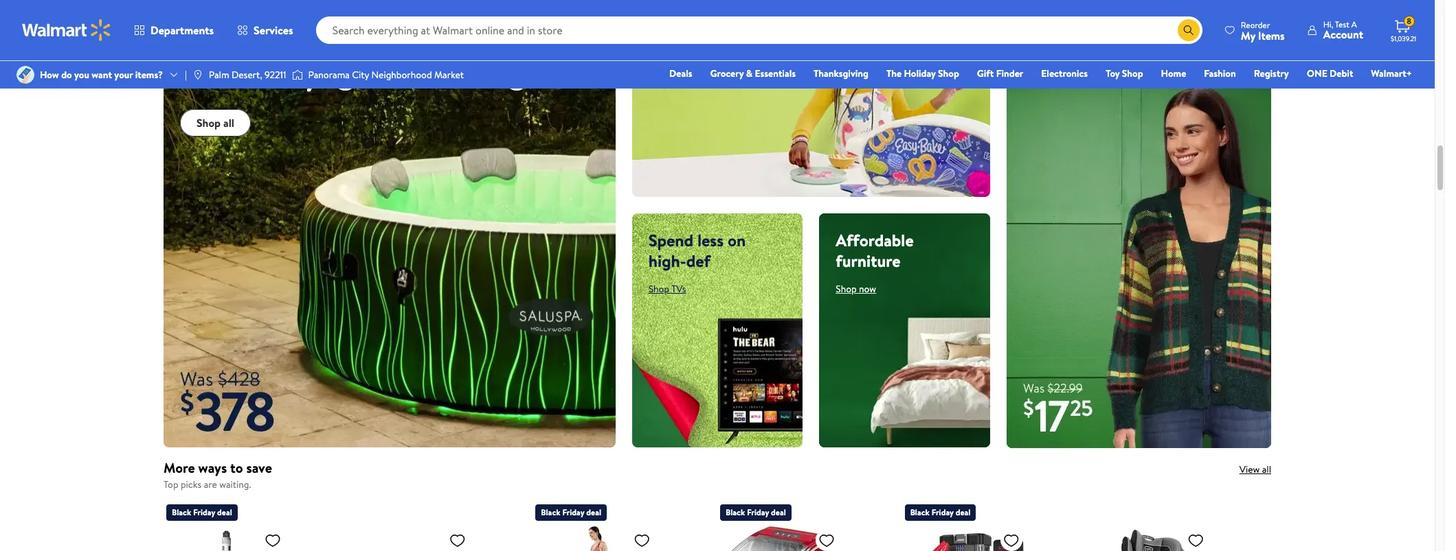 Task type: locate. For each thing, give the bounding box(es) containing it.
deal
[[217, 507, 232, 519], [586, 507, 601, 519], [771, 507, 786, 519], [956, 507, 971, 519]]

one
[[1307, 67, 1328, 80]]

 image
[[292, 68, 303, 82], [192, 69, 203, 80]]

1 vertical spatial shop now
[[648, 76, 689, 90]]

now down furniture
[[859, 282, 876, 296]]

shop tvs link
[[648, 282, 686, 296]]

 image right 92211
[[292, 68, 303, 82]]

0 vertical spatial shop now
[[1023, 55, 1064, 68]]

0 vertical spatial less
[[1149, 11, 1189, 45]]

0 horizontal spatial  image
[[192, 69, 203, 80]]

test
[[1335, 19, 1350, 30]]

palm
[[209, 68, 229, 82]]

debit
[[1330, 67, 1353, 80]]

2 vertical spatial shop now
[[836, 282, 876, 296]]

high-
[[648, 249, 686, 273]]

friday for kissair countertop ice maker portable ice machine with handle, self-cleaning ice makers, 26lbs/24h, 9 ice cubes ready in 6 mins for home kitchen bar party red image
[[747, 507, 769, 519]]

1 friday from the left
[[193, 507, 215, 519]]

account
[[1323, 27, 1363, 42]]

1 black from the left
[[172, 507, 191, 519]]

0 vertical spatial on
[[698, 36, 722, 66]]

reorder
[[1241, 19, 1270, 31]]

 image for palm
[[192, 69, 203, 80]]

all right "view"
[[1262, 463, 1271, 477]]

1 vertical spatial shop now link
[[648, 76, 689, 90]]

black down picks
[[172, 507, 191, 519]]

1 horizontal spatial all
[[1262, 463, 1271, 477]]

0 horizontal spatial all
[[223, 115, 234, 130]]

registry link
[[1248, 66, 1295, 81]]

4 black from the left
[[910, 507, 930, 519]]

1 horizontal spatial fashion
[[1204, 67, 1236, 80]]

less right for
[[1149, 11, 1189, 45]]

1 horizontal spatial less
[[1149, 11, 1189, 45]]

1 horizontal spatial now
[[859, 282, 876, 296]]

deal up shark® cordless pro stick vacuum with clean sense iq technology, powerfins plus brushroll, crevice tool included, hepa filtration, iz540h​ image
[[217, 507, 232, 519]]

gift
[[334, 34, 401, 95]]

tvs
[[671, 282, 686, 296]]

less right spend
[[697, 229, 724, 252]]

affordable furniture
[[836, 229, 914, 273]]

2 black friday deal from the left
[[541, 507, 601, 519]]

now
[[1046, 55, 1064, 68], [672, 76, 689, 90], [859, 282, 876, 296]]

friday
[[193, 507, 215, 519], [562, 507, 584, 519], [747, 507, 769, 519], [932, 507, 954, 519]]

shop for fashion for less
[[1023, 55, 1044, 68]]

affordable
[[836, 229, 914, 252]]

shop now link for affordable furniture
[[836, 282, 876, 296]]

black friday deal up ssphpplie walking pad with app,40*16 walking area phone control & record data, 2.5hp treadmill under desk, 300 lb weight capacity walking pad treadmill for home and office image
[[541, 507, 601, 519]]

kissair countertop ice maker portable ice machine with handle, self-cleaning ice makers, 26lbs/24h, 9 ice cubes ready in 6 mins for home kitchen bar party red image
[[720, 527, 840, 552]]

save
[[648, 36, 693, 66]]

1 deal from the left
[[217, 507, 232, 519]]

0 horizontal spatial shop now
[[648, 76, 689, 90]]

0 horizontal spatial shop now link
[[648, 76, 689, 90]]

ssphpplie walking pad with app,40*16 walking area phone control & record data, 2.5hp treadmill under desk, 300 lb weight capacity walking pad treadmill for home and office image
[[536, 527, 656, 552]]

now for fashion for less
[[1046, 55, 1064, 68]]

2 vertical spatial now
[[859, 282, 876, 296]]

1 vertical spatial all
[[1262, 463, 1271, 477]]

shop now link
[[1023, 55, 1064, 68], [648, 76, 689, 90], [836, 282, 876, 296]]

0 horizontal spatial now
[[672, 76, 689, 90]]

toy shop
[[1106, 67, 1143, 80]]

your
[[114, 68, 133, 82]]

1 vertical spatial now
[[672, 76, 689, 90]]

8 $1,039.21
[[1391, 15, 1417, 43]]

black
[[172, 507, 191, 519], [541, 507, 560, 519], [726, 507, 745, 519], [910, 507, 930, 519]]

0 horizontal spatial less
[[697, 229, 724, 252]]

save
[[246, 459, 272, 477]]

black up kissair countertop ice maker portable ice machine with handle, self-cleaning ice makers, 26lbs/24h, 9 ice cubes ready in 6 mins for home kitchen bar party red image
[[726, 507, 745, 519]]

3 deal from the left
[[771, 507, 786, 519]]

fashion up electronics
[[1023, 11, 1105, 45]]

black up avapow car battery jump starter ,3000a peak portable jump starters for up to 8l gas 8l diesel engine with booster function,12v lithium jump charger pack box with smart safety clamp image
[[910, 507, 930, 519]]

deals
[[669, 67, 692, 80]]

spend less on high-def
[[648, 229, 746, 273]]

shop for affordable furniture
[[836, 282, 857, 296]]

1 vertical spatial less
[[697, 229, 724, 252]]

deal up ssphpplie walking pad with app,40*16 walking area phone control & record data, 2.5hp treadmill under desk, 300 lb weight capacity walking pad treadmill for home and office image
[[586, 507, 601, 519]]

Search search field
[[316, 16, 1202, 44]]

crocs unisex baya clog sandal image
[[351, 527, 471, 552]]

add to favorites list, shark® cordless pro stick vacuum with clean sense iq technology, powerfins plus brushroll, crevice tool included, hepa filtration, iz540h​ image
[[265, 533, 281, 550]]

thanksgiving link
[[807, 66, 875, 81]]

0 vertical spatial shop now link
[[1023, 55, 1064, 68]]

1 horizontal spatial holiday
[[904, 67, 936, 80]]

4 friday from the left
[[932, 507, 954, 519]]

shop now for affordable furniture
[[836, 282, 876, 296]]

view all
[[1239, 463, 1271, 477]]

one debit
[[1307, 67, 1353, 80]]

4 deal from the left
[[956, 507, 971, 519]]

shop for spend less on high-def
[[648, 282, 669, 296]]

the
[[886, 67, 902, 80]]

Walmart Site-Wide search field
[[316, 16, 1202, 44]]

toys
[[765, 36, 806, 66]]

1 vertical spatial on
[[728, 229, 746, 252]]

search icon image
[[1183, 25, 1194, 36]]

picks
[[181, 478, 202, 492]]

2 deal from the left
[[586, 507, 601, 519]]

all down palm
[[223, 115, 234, 130]]

shark® cordless pro stick vacuum with clean sense iq technology, powerfins plus brushroll, crevice tool included, hepa filtration, iz540h​ image
[[166, 527, 287, 552]]

black friday deal up kissair countertop ice maker portable ice machine with handle, self-cleaning ice makers, 26lbs/24h, 9 ice cubes ready in 6 mins for home kitchen bar party red image
[[726, 507, 786, 519]]

top
[[727, 36, 760, 66]]

shop now
[[1023, 55, 1064, 68], [648, 76, 689, 90], [836, 282, 876, 296]]

2 horizontal spatial shop now
[[1023, 55, 1064, 68]]

def
[[686, 249, 711, 273]]

0 vertical spatial fashion
[[1023, 11, 1105, 45]]

grocery & essentials link
[[704, 66, 802, 81]]

deal up kissair countertop ice maker portable ice machine with handle, self-cleaning ice makers, 26lbs/24h, 9 ice cubes ready in 6 mins for home kitchen bar party red image
[[771, 507, 786, 519]]

2 black from the left
[[541, 507, 560, 519]]

1 horizontal spatial shop now
[[836, 282, 876, 296]]

1 horizontal spatial  image
[[292, 68, 303, 82]]

product group
[[166, 500, 332, 552], [536, 500, 701, 552], [720, 500, 886, 552], [905, 500, 1070, 552]]

ways
[[198, 459, 227, 477]]

3 black friday deal from the left
[[726, 507, 786, 519]]

black for kissair countertop ice maker portable ice machine with handle, self-cleaning ice makers, 26lbs/24h, 9 ice cubes ready in 6 mins for home kitchen bar party red image
[[726, 507, 745, 519]]

walmart+ link
[[1365, 66, 1418, 81]]

1 vertical spatial fashion
[[1204, 67, 1236, 80]]

on
[[698, 36, 722, 66], [728, 229, 746, 252]]

all
[[223, 115, 234, 130], [1262, 463, 1271, 477]]

black for ssphpplie walking pad with app,40*16 walking area phone control & record data, 2.5hp treadmill under desk, 300 lb weight capacity walking pad treadmill for home and office image
[[541, 507, 560, 519]]

home
[[1161, 67, 1186, 80]]

 image right |
[[192, 69, 203, 80]]

shop inside "link"
[[1122, 67, 1143, 80]]

on inside spend less on high-def
[[728, 229, 746, 252]]

deals link
[[663, 66, 699, 81]]

registry
[[1254, 67, 1289, 80]]

friday up ssphpplie walking pad with app,40*16 walking area phone control & record data, 2.5hp treadmill under desk, 300 lb weight capacity walking pad treadmill for home and office image
[[562, 507, 584, 519]]

friday down are
[[193, 507, 215, 519]]

on right def
[[728, 229, 746, 252]]

1 horizontal spatial shop now link
[[836, 282, 876, 296]]

shop for holiday gift savings
[[197, 115, 221, 130]]

3 friday from the left
[[747, 507, 769, 519]]

grocery & essentials
[[710, 67, 796, 80]]

deal for add to favorites list, kissair countertop ice maker portable ice machine with handle, self-cleaning ice makers, 26lbs/24h, 9 ice cubes ready in 6 mins for home kitchen bar party red image
[[771, 507, 786, 519]]

deal up avapow car battery jump starter ,3000a peak portable jump starters for up to 8l gas 8l diesel engine with booster function,12v lithium jump charger pack box with smart safety clamp image
[[956, 507, 971, 519]]

less
[[1149, 11, 1189, 45], [697, 229, 724, 252]]

shop all
[[197, 115, 234, 130]]

less inside spend less on high-def
[[697, 229, 724, 252]]

black friday deal for avapow car battery jump starter ,3000a peak portable jump starters for up to 8l gas 8l diesel engine with booster function,12v lithium jump charger pack box with smart safety clamp image
[[910, 507, 971, 519]]

services
[[254, 23, 293, 38]]

friday up kissair countertop ice maker portable ice machine with handle, self-cleaning ice makers, 26lbs/24h, 9 ice cubes ready in 6 mins for home kitchen bar party red image
[[747, 507, 769, 519]]

0 horizontal spatial fashion
[[1023, 11, 1105, 45]]

2 horizontal spatial now
[[1046, 55, 1064, 68]]

 image
[[16, 66, 34, 84]]

black for shark® cordless pro stick vacuum with clean sense iq technology, powerfins plus brushroll, crevice tool included, hepa filtration, iz540h​ image
[[172, 507, 191, 519]]

now right finder
[[1046, 55, 1064, 68]]

4 black friday deal from the left
[[910, 507, 971, 519]]

3 black from the left
[[726, 507, 745, 519]]

friday up avapow car battery jump starter ,3000a peak portable jump starters for up to 8l gas 8l diesel engine with booster function,12v lithium jump charger pack box with smart safety clamp image
[[932, 507, 954, 519]]

black friday deal up avapow car battery jump starter ,3000a peak portable jump starters for up to 8l gas 8l diesel engine with booster function,12v lithium jump charger pack box with smart safety clamp image
[[910, 507, 971, 519]]

fashion right home
[[1204, 67, 1236, 80]]

furniture
[[836, 249, 901, 273]]

now down save
[[672, 76, 689, 90]]

friday for ssphpplie walking pad with app,40*16 walking area phone control & record data, 2.5hp treadmill under desk, 300 lb weight capacity walking pad treadmill for home and office image
[[562, 507, 584, 519]]

all inside shop all link
[[223, 115, 234, 130]]

essentials
[[755, 67, 796, 80]]

0 vertical spatial now
[[1046, 55, 1064, 68]]

|
[[185, 68, 187, 82]]

shop tvs
[[648, 282, 686, 296]]

1 black friday deal from the left
[[172, 507, 232, 519]]

walmart image
[[22, 19, 111, 41]]

1 horizontal spatial on
[[728, 229, 746, 252]]

2 horizontal spatial shop now link
[[1023, 55, 1064, 68]]

shop now link for fashion for less
[[1023, 55, 1064, 68]]

0 vertical spatial all
[[223, 115, 234, 130]]

how do you want your items?
[[40, 68, 163, 82]]

desert,
[[232, 68, 262, 82]]

black up ssphpplie walking pad with app,40*16 walking area phone control & record data, 2.5hp treadmill under desk, 300 lb weight capacity walking pad treadmill for home and office image
[[541, 507, 560, 519]]

hi, test a account
[[1323, 19, 1363, 42]]

black friday deal down are
[[172, 507, 232, 519]]

electronics
[[1041, 67, 1088, 80]]

all for shop all
[[223, 115, 234, 130]]

2 vertical spatial shop now link
[[836, 282, 876, 296]]

shop
[[1023, 55, 1044, 68], [938, 67, 959, 80], [1122, 67, 1143, 80], [648, 76, 669, 90], [197, 115, 221, 130], [648, 282, 669, 296], [836, 282, 857, 296]]

2 friday from the left
[[562, 507, 584, 519]]

on up "grocery"
[[698, 36, 722, 66]]

market
[[434, 68, 464, 82]]



Task type: vqa. For each thing, say whether or not it's contained in the screenshot.
the Shoe
no



Task type: describe. For each thing, give the bounding box(es) containing it.
walmart+
[[1371, 67, 1412, 80]]

black friday deal for shark® cordless pro stick vacuum with clean sense iq technology, powerfins plus brushroll, crevice tool included, hepa filtration, iz540h​ image
[[172, 507, 232, 519]]

shop for save on top toys
[[648, 76, 669, 90]]

city
[[352, 68, 369, 82]]

fashion for less
[[1023, 11, 1189, 45]]

toy
[[1106, 67, 1120, 80]]

the holiday shop
[[886, 67, 959, 80]]

to
[[230, 459, 243, 477]]

grocery
[[710, 67, 744, 80]]

reorder my items
[[1241, 19, 1285, 43]]

1 product group from the left
[[166, 500, 332, 552]]

deal for "add to favorites list, shark® cordless pro stick vacuum with clean sense iq technology, powerfins plus brushroll, crevice tool included, hepa filtration, iz540h​" "image"
[[217, 507, 232, 519]]

shop now for save on top toys
[[648, 76, 689, 90]]

gift finder link
[[971, 66, 1030, 81]]

black friday deal for ssphpplie walking pad with app,40*16 walking area phone control & record data, 2.5hp treadmill under desk, 300 lb weight capacity walking pad treadmill for home and office image
[[541, 507, 601, 519]]

holiday inside the holiday shop link
[[904, 67, 936, 80]]

items?
[[135, 68, 163, 82]]

holiday gift savings
[[180, 34, 547, 95]]

deal for the add to favorites list, ssphpplie walking pad with app,40*16 walking area phone control & record data, 2.5hp treadmill under desk, 300 lb weight capacity walking pad treadmill for home and office icon
[[586, 507, 601, 519]]

black friday deal for kissair countertop ice maker portable ice machine with handle, self-cleaning ice makers, 26lbs/24h, 9 ice cubes ready in 6 mins for home kitchen bar party red image
[[726, 507, 786, 519]]

view all link
[[1239, 463, 1271, 477]]

fashion link
[[1198, 66, 1242, 81]]

electronics link
[[1035, 66, 1094, 81]]

how
[[40, 68, 59, 82]]

top
[[164, 478, 178, 492]]

finder
[[996, 67, 1023, 80]]

shop now link for save on top toys
[[648, 76, 689, 90]]

deal for add to favorites list, avapow car battery jump starter ,3000a peak portable jump starters for up to 8l gas 8l diesel engine with booster function,12v lithium jump charger pack box with smart safety clamp image
[[956, 507, 971, 519]]

fashion for fashion
[[1204, 67, 1236, 80]]

shop all link
[[180, 109, 251, 137]]

more
[[164, 459, 195, 477]]

toy shop link
[[1100, 66, 1149, 81]]

 image for panorama
[[292, 68, 303, 82]]

more ways to save top picks are waiting.
[[164, 459, 272, 492]]

home link
[[1155, 66, 1193, 81]]

fashion for fashion for less
[[1023, 11, 1105, 45]]

for
[[1111, 11, 1143, 45]]

now for save on top toys
[[672, 76, 689, 90]]

the holiday shop link
[[880, 66, 965, 81]]

3 product group from the left
[[720, 500, 886, 552]]

4 product group from the left
[[905, 500, 1070, 552]]

$1,039.21
[[1391, 34, 1417, 43]]

you
[[74, 68, 89, 82]]

waiting.
[[219, 478, 251, 492]]

all for view all
[[1262, 463, 1271, 477]]

add to favorites list, crocs unisex baya clog sandal image
[[449, 533, 466, 550]]

my
[[1241, 28, 1256, 43]]

add to favorites list, evenflo revolve360 amherst image
[[1188, 533, 1204, 550]]

black for avapow car battery jump starter ,3000a peak portable jump starters for up to 8l gas 8l diesel engine with booster function,12v lithium jump charger pack box with smart safety clamp image
[[910, 507, 930, 519]]

2 product group from the left
[[536, 500, 701, 552]]

hi,
[[1323, 19, 1333, 30]]

a
[[1352, 19, 1357, 30]]

are
[[204, 478, 217, 492]]

shop now for fashion for less
[[1023, 55, 1064, 68]]

evenflo revolve360 amherst image
[[1089, 527, 1210, 552]]

add to favorites list, avapow car battery jump starter ,3000a peak portable jump starters for up to 8l gas 8l diesel engine with booster function,12v lithium jump charger pack box with smart safety clamp image
[[1003, 533, 1020, 550]]

spend
[[648, 229, 694, 252]]

departments button
[[122, 14, 225, 47]]

departments
[[150, 23, 214, 38]]

0 horizontal spatial on
[[698, 36, 722, 66]]

view
[[1239, 463, 1260, 477]]

panorama
[[308, 68, 350, 82]]

neighborhood
[[372, 68, 432, 82]]

0 horizontal spatial holiday
[[180, 34, 323, 95]]

savings
[[412, 34, 547, 95]]

palm desert, 92211
[[209, 68, 286, 82]]

add to favorites list, ssphpplie walking pad with app,40*16 walking area phone control & record data, 2.5hp treadmill under desk, 300 lb weight capacity walking pad treadmill for home and office image
[[634, 533, 650, 550]]

services button
[[225, 14, 305, 47]]

do
[[61, 68, 72, 82]]

8
[[1407, 15, 1412, 27]]

want
[[92, 68, 112, 82]]

friday for avapow car battery jump starter ,3000a peak portable jump starters for up to 8l gas 8l diesel engine with booster function,12v lithium jump charger pack box with smart safety clamp image
[[932, 507, 954, 519]]

panorama city neighborhood market
[[308, 68, 464, 82]]

items
[[1258, 28, 1285, 43]]

now for affordable furniture
[[859, 282, 876, 296]]

save on top toys
[[648, 36, 806, 66]]

friday for shark® cordless pro stick vacuum with clean sense iq technology, powerfins plus brushroll, crevice tool included, hepa filtration, iz540h​ image
[[193, 507, 215, 519]]

one debit link
[[1301, 66, 1360, 81]]

92211
[[265, 68, 286, 82]]

avapow car battery jump starter ,3000a peak portable jump starters for up to 8l gas 8l diesel engine with booster function,12v lithium jump charger pack box with smart safety clamp image
[[905, 527, 1025, 552]]

gift
[[977, 67, 994, 80]]

&
[[746, 67, 753, 80]]

gift finder
[[977, 67, 1023, 80]]

thanksgiving
[[814, 67, 869, 80]]

add to favorites list, kissair countertop ice maker portable ice machine with handle, self-cleaning ice makers, 26lbs/24h, 9 ice cubes ready in 6 mins for home kitchen bar party red image
[[818, 533, 835, 550]]



